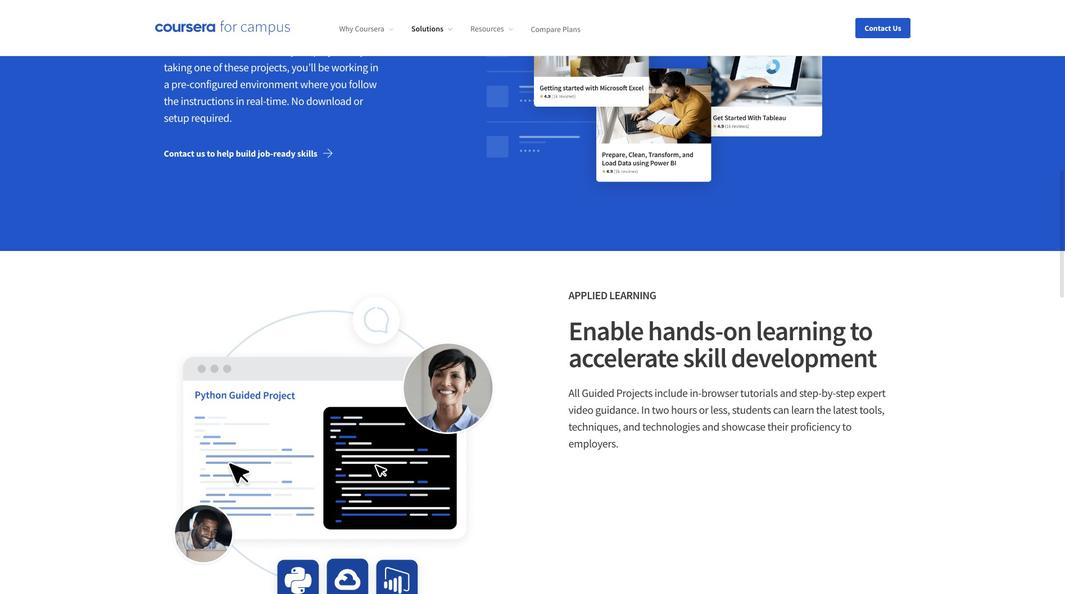 Task type: locate. For each thing, give the bounding box(es) containing it.
1 vertical spatial contact
[[164, 148, 194, 159]]

contact left us
[[865, 23, 891, 33]]

1 horizontal spatial hands-
[[648, 314, 723, 348]]

microsoft
[[259, 10, 301, 24]]

or down follow
[[354, 94, 363, 108]]

include
[[655, 386, 688, 400]]

1 horizontal spatial contact
[[865, 23, 891, 33]]

0 horizontal spatial in
[[236, 94, 244, 108]]

applied
[[569, 288, 607, 303]]

of
[[312, 27, 320, 41], [213, 60, 222, 74]]

analytics
[[271, 43, 311, 57]]

in
[[641, 403, 650, 417]]

accelerate
[[569, 341, 679, 375]]

these
[[224, 60, 249, 74]]

in left real-
[[236, 94, 244, 108]]

why coursera link
[[339, 24, 393, 34]]

us
[[893, 23, 901, 33]]

the inside "all guided projects include in-browser tutorials and step-by-step expert video guidance. in two hours or less, students can learn the latest tools, techniques, and technologies and showcase their proficiency to employers."
[[816, 403, 831, 417]]

2 vertical spatial to
[[842, 420, 852, 434]]

1 vertical spatial learning
[[756, 314, 845, 348]]

you'll
[[291, 60, 316, 74]]

one
[[292, 27, 309, 41], [194, 60, 211, 74]]

plans
[[563, 24, 581, 34]]

showcase
[[721, 420, 766, 434]]

of left our on the top left
[[312, 27, 320, 41]]

in up follow
[[370, 60, 378, 74]]

contact
[[865, 23, 891, 33], [164, 148, 194, 159]]

real-
[[246, 94, 266, 108]]

a
[[164, 77, 169, 91]]

or left less,
[[699, 403, 709, 417]]

no
[[291, 94, 304, 108]]

0 horizontal spatial skills
[[224, 10, 246, 24]]

all
[[569, 386, 580, 400]]

0 horizontal spatial or
[[354, 94, 363, 108]]

their
[[768, 420, 789, 434]]

required.
[[191, 111, 232, 125]]

0 vertical spatial contact
[[865, 23, 891, 33]]

1 vertical spatial to
[[850, 314, 873, 348]]

skills
[[224, 10, 246, 24], [297, 148, 317, 159]]

contact inside button
[[865, 23, 891, 33]]

skills up the more
[[224, 10, 246, 24]]

solutions link
[[411, 24, 453, 34]]

coursera for campus image
[[155, 20, 290, 36]]

resources link
[[471, 24, 513, 34]]

skill
[[683, 341, 727, 375]]

or
[[354, 94, 363, 108], [699, 403, 709, 417]]

on
[[723, 314, 751, 348]]

contact for contact us to help build job-ready skills
[[164, 148, 194, 159]]

1 vertical spatial hands-
[[648, 314, 723, 348]]

by-
[[822, 386, 836, 400]]

projects,
[[251, 60, 289, 74]]

pre-
[[171, 77, 190, 91]]

1 vertical spatial the
[[816, 403, 831, 417]]

contact us button
[[856, 18, 910, 38]]

0 vertical spatial one
[[292, 27, 309, 41]]

0 vertical spatial hands-
[[340, 27, 371, 41]]

one down the "interactive"
[[194, 60, 211, 74]]

one up the analytics
[[292, 27, 309, 41]]

resources
[[471, 24, 504, 34]]

of up configured
[[213, 60, 222, 74]]

practice
[[164, 10, 200, 24]]

tableau,
[[330, 10, 368, 24]]

the
[[164, 94, 179, 108], [816, 403, 831, 417]]

compare plans link
[[531, 24, 581, 34]]

interactive
[[180, 43, 228, 57]]

0 vertical spatial or
[[354, 94, 363, 108]]

0 vertical spatial the
[[164, 94, 179, 108]]

expert
[[857, 386, 886, 400]]

0 vertical spatial learning
[[609, 288, 656, 303]]

1 horizontal spatial of
[[312, 27, 320, 41]]

1 vertical spatial in
[[370, 60, 378, 74]]

where
[[300, 77, 328, 91]]

hands- inside practice your skills in microsoft excel, tableau, power bi and more by trying one of our hands- on, interactive data and analytics projects. by taking one of these projects, you'll be working in a pre-configured environment where you follow the instructions in real-time. no download or setup required.
[[340, 27, 371, 41]]

0 vertical spatial skills
[[224, 10, 246, 24]]

1 horizontal spatial learning
[[756, 314, 845, 348]]

0 vertical spatial in
[[248, 10, 257, 24]]

skills inside practice your skills in microsoft excel, tableau, power bi and more by trying one of our hands- on, interactive data and analytics projects. by taking one of these projects, you'll be working in a pre-configured environment where you follow the instructions in real-time. no download or setup required.
[[224, 10, 246, 24]]

1 horizontal spatial the
[[816, 403, 831, 417]]

setup
[[164, 111, 189, 125]]

hands-
[[340, 27, 371, 41], [648, 314, 723, 348]]

trying
[[264, 27, 290, 41]]

0 horizontal spatial hands-
[[340, 27, 371, 41]]

0 horizontal spatial contact
[[164, 148, 194, 159]]

us
[[196, 148, 205, 159]]

guided projects: data & analytics image image
[[435, 0, 874, 206]]

the down "by-"
[[816, 403, 831, 417]]

and up can
[[780, 386, 797, 400]]

proficiency
[[791, 420, 840, 434]]

and down by
[[252, 43, 269, 57]]

learning
[[609, 288, 656, 303], [756, 314, 845, 348]]

0 vertical spatial of
[[312, 27, 320, 41]]

employers.
[[569, 437, 619, 451]]

by
[[354, 43, 365, 57]]

contact left us at the left of the page
[[164, 148, 194, 159]]

or inside practice your skills in microsoft excel, tableau, power bi and more by trying one of our hands- on, interactive data and analytics projects. by taking one of these projects, you'll be working in a pre-configured environment where you follow the instructions in real-time. no download or setup required.
[[354, 94, 363, 108]]

solutions
[[411, 24, 444, 34]]

1 horizontal spatial skills
[[297, 148, 317, 159]]

on,
[[164, 43, 178, 57]]

in
[[248, 10, 257, 24], [370, 60, 378, 74], [236, 94, 244, 108]]

configured
[[190, 77, 238, 91]]

1 horizontal spatial or
[[699, 403, 709, 417]]

skills right ready
[[297, 148, 317, 159]]

1 vertical spatial one
[[194, 60, 211, 74]]

to
[[207, 148, 215, 159], [850, 314, 873, 348], [842, 420, 852, 434]]

in up by
[[248, 10, 257, 24]]

the down 'a' on the top left of the page
[[164, 94, 179, 108]]

1 vertical spatial or
[[699, 403, 709, 417]]

latest
[[833, 403, 858, 417]]

0 horizontal spatial learning
[[609, 288, 656, 303]]

ready
[[273, 148, 295, 159]]

1 vertical spatial of
[[213, 60, 222, 74]]

our
[[322, 27, 338, 41]]

help
[[217, 148, 234, 159]]

1 vertical spatial skills
[[297, 148, 317, 159]]

and
[[206, 27, 223, 41], [252, 43, 269, 57], [780, 386, 797, 400], [623, 420, 640, 434], [702, 420, 719, 434]]

0 horizontal spatial the
[[164, 94, 179, 108]]

development
[[731, 341, 877, 375]]



Task type: describe. For each thing, give the bounding box(es) containing it.
techniques,
[[569, 420, 621, 434]]

compare plans
[[531, 24, 581, 34]]

can
[[773, 403, 789, 417]]

enable hands-on learning to accelerate skill development
[[569, 314, 877, 375]]

enable
[[569, 314, 643, 348]]

or inside "all guided projects include in-browser tutorials and step-by-step expert video guidance. in two hours or less, students can learn the latest tools, techniques, and technologies and showcase their proficiency to employers."
[[699, 403, 709, 417]]

contact us to help build job-ready skills link
[[164, 140, 342, 167]]

learn
[[791, 403, 814, 417]]

and right bi
[[206, 27, 223, 41]]

in-
[[690, 386, 702, 400]]

to inside enable hands-on learning to accelerate skill development
[[850, 314, 873, 348]]

projects.
[[313, 43, 352, 57]]

and down less,
[[702, 420, 719, 434]]

students
[[732, 403, 771, 417]]

be
[[318, 60, 329, 74]]

power
[[164, 27, 192, 41]]

instructions
[[181, 94, 234, 108]]

guided
[[582, 386, 614, 400]]

taking
[[164, 60, 192, 74]]

by
[[251, 27, 262, 41]]

illustration of coursera's guided projects image
[[164, 287, 497, 595]]

tools,
[[860, 403, 885, 417]]

0 horizontal spatial of
[[213, 60, 222, 74]]

bi
[[194, 27, 204, 41]]

download
[[306, 94, 352, 108]]

guidance.
[[595, 403, 639, 417]]

2 vertical spatial in
[[236, 94, 244, 108]]

contact us to help build job-ready skills
[[164, 148, 317, 159]]

1 horizontal spatial one
[[292, 27, 309, 41]]

follow
[[349, 77, 377, 91]]

the inside practice your skills in microsoft excel, tableau, power bi and more by trying one of our hands- on, interactive data and analytics projects. by taking one of these projects, you'll be working in a pre-configured environment where you follow the instructions in real-time. no download or setup required.
[[164, 94, 179, 108]]

time.
[[266, 94, 289, 108]]

applied learning
[[569, 288, 656, 303]]

practice your skills in microsoft excel, tableau, power bi and more by trying one of our hands- on, interactive data and analytics projects. by taking one of these projects, you'll be working in a pre-configured environment where you follow the instructions in real-time. no download or setup required.
[[164, 10, 378, 125]]

1 horizontal spatial in
[[248, 10, 257, 24]]

learning inside enable hands-on learning to accelerate skill development
[[756, 314, 845, 348]]

why
[[339, 24, 353, 34]]

2 horizontal spatial in
[[370, 60, 378, 74]]

data
[[230, 43, 250, 57]]

step-
[[799, 386, 822, 400]]

step
[[836, 386, 855, 400]]

0 vertical spatial to
[[207, 148, 215, 159]]

0 horizontal spatial one
[[194, 60, 211, 74]]

less,
[[711, 403, 730, 417]]

contact us
[[865, 23, 901, 33]]

contact for contact us
[[865, 23, 891, 33]]

and down guidance. at the right of the page
[[623, 420, 640, 434]]

browser
[[702, 386, 738, 400]]

working
[[331, 60, 368, 74]]

all guided projects include in-browser tutorials and step-by-step expert video guidance. in two hours or less, students can learn the latest tools, techniques, and technologies and showcase their proficiency to employers.
[[569, 386, 886, 451]]

your
[[202, 10, 222, 24]]

environment
[[240, 77, 298, 91]]

video
[[569, 403, 593, 417]]

more
[[225, 27, 249, 41]]

coursera
[[355, 24, 384, 34]]

projects
[[616, 386, 653, 400]]

hands- inside enable hands-on learning to accelerate skill development
[[648, 314, 723, 348]]

compare
[[531, 24, 561, 34]]

build
[[236, 148, 256, 159]]

two
[[652, 403, 669, 417]]

why coursera
[[339, 24, 384, 34]]

excel,
[[303, 10, 328, 24]]

you
[[330, 77, 347, 91]]

hours
[[671, 403, 697, 417]]

to inside "all guided projects include in-browser tutorials and step-by-step expert video guidance. in two hours or less, students can learn the latest tools, techniques, and technologies and showcase their proficiency to employers."
[[842, 420, 852, 434]]

tutorials
[[740, 386, 778, 400]]

job-
[[258, 148, 273, 159]]

technologies
[[642, 420, 700, 434]]



Task type: vqa. For each thing, say whether or not it's contained in the screenshot.
the top of
yes



